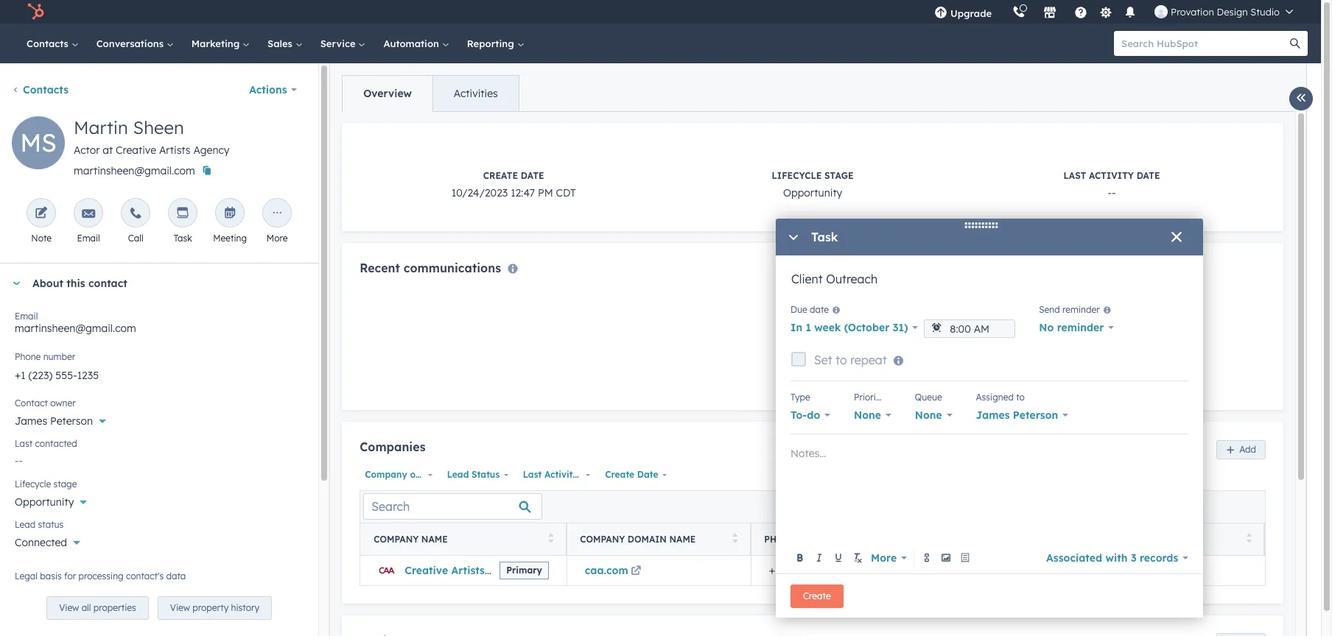 Task type: locate. For each thing, give the bounding box(es) containing it.
company name
[[374, 535, 448, 546]]

email image
[[82, 207, 95, 221]]

0 horizontal spatial artists
[[159, 144, 191, 157]]

calling icon button
[[1007, 2, 1032, 21]]

1 view from the left
[[59, 603, 79, 614]]

james peterson down 'assigned to'
[[977, 409, 1059, 422]]

0 vertical spatial creative
[[116, 144, 156, 157]]

0 horizontal spatial create
[[484, 170, 518, 181]]

press to sort. element for company domain name
[[733, 534, 738, 547]]

this
[[67, 277, 85, 290]]

press to sort. image for company name
[[548, 534, 554, 544]]

create inside popup button
[[606, 470, 635, 481]]

navigation
[[342, 75, 520, 112]]

1 vertical spatial owner
[[410, 470, 438, 481]]

1 none button from the left
[[854, 405, 892, 426]]

email down email icon
[[77, 233, 100, 244]]

1 horizontal spatial lead
[[447, 470, 469, 481]]

2 vertical spatial create
[[804, 591, 831, 602]]

lead
[[447, 470, 469, 481], [15, 520, 36, 531]]

view
[[59, 603, 79, 614], [170, 603, 190, 614]]

minimize dialog image
[[788, 232, 800, 244]]

no for no activities.
[[782, 378, 796, 391]]

0 vertical spatial no
[[1040, 322, 1055, 335]]

lead status button
[[442, 466, 512, 485]]

settings link
[[1097, 4, 1116, 20]]

1 horizontal spatial creative
[[405, 565, 448, 578]]

1 horizontal spatial no
[[1040, 322, 1055, 335]]

create inside "create date 10/24/2023 12:47 pm cdt"
[[484, 170, 518, 181]]

close dialog image
[[1171, 232, 1183, 244]]

0 vertical spatial create
[[484, 170, 518, 181]]

1 horizontal spatial to
[[1017, 392, 1025, 403]]

due
[[791, 305, 808, 316]]

creative down the name
[[405, 565, 448, 578]]

1 horizontal spatial phone
[[765, 535, 797, 546]]

activity
[[1090, 170, 1135, 181], [545, 470, 579, 481]]

view all properties
[[59, 603, 136, 614]]

lifecycle
[[772, 170, 822, 181], [15, 479, 51, 490]]

contact owner
[[15, 398, 76, 409]]

1 press to sort. image from the left
[[548, 534, 554, 544]]

phone left number
[[15, 352, 41, 363]]

0 vertical spatial email
[[77, 233, 100, 244]]

0 vertical spatial activity
[[1090, 170, 1135, 181]]

1 horizontal spatial artists
[[452, 565, 485, 578]]

-
[[1108, 187, 1113, 200], [1113, 187, 1117, 200]]

view left the property
[[170, 603, 190, 614]]

task image
[[176, 207, 190, 221]]

press to sort. image
[[548, 534, 554, 544], [1247, 534, 1253, 544]]

notifications image
[[1124, 7, 1138, 20]]

owner for company owner
[[410, 470, 438, 481]]

3 press to sort. element from the left
[[1247, 534, 1253, 547]]

company
[[365, 470, 408, 481], [374, 535, 419, 546], [580, 535, 625, 546]]

company owner
[[365, 470, 438, 481]]

last for last activity date --
[[1064, 170, 1087, 181]]

1 vertical spatial activity
[[545, 470, 579, 481]]

no up type
[[782, 378, 796, 391]]

0 horizontal spatial peterson
[[50, 415, 93, 428]]

1 horizontal spatial press to sort. image
[[1247, 534, 1253, 544]]

activities.
[[799, 378, 845, 391]]

overview
[[364, 87, 412, 100]]

Last contacted text field
[[15, 448, 304, 471]]

0 horizontal spatial agency
[[194, 144, 230, 157]]

task right the minimize dialog image
[[812, 230, 839, 245]]

navigation containing overview
[[342, 75, 520, 112]]

create down 288-
[[804, 591, 831, 602]]

upgrade image
[[935, 7, 948, 20]]

last inside last activity date --
[[1064, 170, 1087, 181]]

none button down queue
[[915, 405, 953, 426]]

1 horizontal spatial opportunity
[[784, 187, 843, 200]]

search button
[[1284, 31, 1309, 56]]

1 vertical spatial opportunity
[[15, 496, 74, 509]]

1 horizontal spatial create
[[606, 470, 635, 481]]

owner
[[50, 398, 76, 409], [410, 470, 438, 481]]

+1
[[770, 565, 780, 578]]

2 view from the left
[[170, 603, 190, 614]]

create inside button
[[804, 591, 831, 602]]

1 horizontal spatial james peterson
[[977, 409, 1059, 422]]

0 horizontal spatial none button
[[854, 405, 892, 426]]

1 vertical spatial email
[[15, 311, 38, 322]]

0 vertical spatial agency
[[194, 144, 230, 157]]

1 vertical spatial lead
[[15, 520, 36, 531]]

create
[[484, 170, 518, 181], [606, 470, 635, 481], [804, 591, 831, 602]]

james
[[977, 409, 1010, 422], [15, 415, 47, 428]]

2 vertical spatial last
[[523, 470, 542, 481]]

no down send
[[1040, 322, 1055, 335]]

stage
[[53, 479, 77, 490]]

2 horizontal spatial create
[[804, 591, 831, 602]]

HH:MM text field
[[925, 320, 1016, 338]]

sales link
[[259, 24, 312, 63]]

company for company name
[[374, 535, 419, 546]]

1 vertical spatial contacts
[[23, 83, 69, 97]]

activity inside last activity date --
[[1090, 170, 1135, 181]]

1 horizontal spatial last
[[523, 470, 542, 481]]

martinsheen@gmail.com
[[74, 164, 195, 178], [15, 322, 136, 335]]

0 horizontal spatial last
[[15, 439, 33, 450]]

help button
[[1069, 0, 1094, 24]]

menu
[[925, 0, 1304, 24]]

last activity date button
[[518, 466, 602, 485]]

link opens in a new window image
[[631, 567, 642, 578]]

james for assigned to
[[977, 409, 1010, 422]]

martinsheen@gmail.com up number
[[15, 322, 136, 335]]

1 none from the left
[[854, 409, 882, 422]]

marketing link
[[183, 24, 259, 63]]

artists left primary
[[452, 565, 485, 578]]

in 1 week (october 31)
[[791, 322, 909, 335]]

1 vertical spatial reminder
[[1058, 322, 1105, 335]]

view property history
[[170, 603, 260, 614]]

1 horizontal spatial lifecycle
[[772, 170, 822, 181]]

0 horizontal spatial phone
[[15, 352, 41, 363]]

date inside "create date 10/24/2023 12:47 pm cdt"
[[521, 170, 545, 181]]

reminder for no reminder
[[1058, 322, 1105, 335]]

reminder for send reminder
[[1063, 305, 1100, 316]]

james peterson button up last contacted text field
[[15, 407, 304, 431]]

0 horizontal spatial email
[[15, 311, 38, 322]]

company down companies
[[365, 470, 408, 481]]

0 horizontal spatial james peterson
[[15, 415, 93, 428]]

0 horizontal spatial no
[[782, 378, 796, 391]]

artists inside martin sheen actor at creative artists agency
[[159, 144, 191, 157]]

0 vertical spatial contacts link
[[18, 24, 88, 63]]

0 horizontal spatial creative
[[116, 144, 156, 157]]

artists
[[159, 144, 191, 157], [452, 565, 485, 578]]

1 vertical spatial to
[[1017, 392, 1025, 403]]

about this contact
[[32, 277, 127, 290]]

1 press to sort. element from the left
[[548, 534, 554, 547]]

phone for phone number
[[765, 535, 797, 546]]

queue
[[915, 392, 943, 403]]

owner inside popup button
[[410, 470, 438, 481]]

assigned
[[977, 392, 1014, 403]]

last inside last activity date popup button
[[523, 470, 542, 481]]

0 horizontal spatial press to sort. image
[[548, 534, 554, 544]]

0 vertical spatial more
[[267, 233, 288, 244]]

all
[[82, 603, 91, 614]]

none button down priority
[[854, 405, 892, 426]]

creative inside martin sheen actor at creative artists agency
[[116, 144, 156, 157]]

name
[[422, 535, 448, 546]]

reminder up no reminder popup button
[[1063, 305, 1100, 316]]

1 horizontal spatial activity
[[1090, 170, 1135, 181]]

1 vertical spatial phone
[[765, 535, 797, 546]]

2 horizontal spatial last
[[1064, 170, 1087, 181]]

automation link
[[375, 24, 458, 63]]

reminder inside popup button
[[1058, 322, 1105, 335]]

press to sort. element
[[548, 534, 554, 547], [733, 534, 738, 547], [1247, 534, 1253, 547]]

none
[[854, 409, 882, 422], [915, 409, 943, 422]]

1 horizontal spatial peterson
[[1014, 409, 1059, 422]]

lead status
[[447, 470, 500, 481]]

email down caret image
[[15, 311, 38, 322]]

to right assigned
[[1017, 392, 1025, 403]]

1 vertical spatial creative
[[405, 565, 448, 578]]

contact's
[[126, 571, 164, 582]]

Search search field
[[364, 494, 543, 521]]

0 horizontal spatial owner
[[50, 398, 76, 409]]

conversations link
[[88, 24, 183, 63]]

james for contact owner
[[15, 415, 47, 428]]

1 vertical spatial agency
[[488, 565, 526, 578]]

peterson up contacted
[[50, 415, 93, 428]]

0 horizontal spatial james
[[15, 415, 47, 428]]

phone number
[[765, 535, 839, 546]]

owner down companies
[[410, 470, 438, 481]]

view left all
[[59, 603, 79, 614]]

create date button
[[600, 466, 671, 485]]

create right last activity date
[[606, 470, 635, 481]]

create for create
[[804, 591, 831, 602]]

1 horizontal spatial email
[[77, 233, 100, 244]]

0 vertical spatial lead
[[447, 470, 469, 481]]

add button
[[1217, 441, 1267, 460]]

james peterson button
[[977, 405, 1069, 426], [15, 407, 304, 431]]

none for queue
[[915, 409, 943, 422]]

lifecycle inside the lifecycle stage opportunity
[[772, 170, 822, 181]]

more down more icon
[[267, 233, 288, 244]]

1 horizontal spatial view
[[170, 603, 190, 614]]

company left the name
[[374, 535, 419, 546]]

upgrade
[[951, 7, 992, 19]]

caa.com link
[[585, 565, 644, 578]]

more right 2000
[[871, 552, 897, 565]]

no activities.
[[782, 378, 845, 391]]

contact
[[15, 398, 48, 409]]

1 horizontal spatial agency
[[488, 565, 526, 578]]

1 horizontal spatial more
[[871, 552, 897, 565]]

provation design studio
[[1172, 6, 1281, 18]]

press to sort. element for company name
[[548, 534, 554, 547]]

settings image
[[1100, 6, 1113, 20]]

0 horizontal spatial activity
[[545, 470, 579, 481]]

lead inside popup button
[[447, 470, 469, 481]]

1 vertical spatial no
[[782, 378, 796, 391]]

0 vertical spatial owner
[[50, 398, 76, 409]]

last for last activity date
[[523, 470, 542, 481]]

2 - from the left
[[1113, 187, 1117, 200]]

0 horizontal spatial none
[[854, 409, 882, 422]]

peterson down 'assigned to'
[[1014, 409, 1059, 422]]

send reminder
[[1040, 305, 1100, 316]]

1 vertical spatial last
[[15, 439, 33, 450]]

owner right contact
[[50, 398, 76, 409]]

email inside email martinsheen@gmail.com
[[15, 311, 38, 322]]

recent communications
[[360, 261, 501, 276]]

associated with 3 records button
[[1047, 548, 1189, 569]]

call
[[128, 233, 143, 244]]

0 vertical spatial phone
[[15, 352, 41, 363]]

no inside alert
[[782, 378, 796, 391]]

lead for lead status
[[15, 520, 36, 531]]

creative right at
[[116, 144, 156, 157]]

2 none from the left
[[915, 409, 943, 422]]

0 horizontal spatial lifecycle
[[15, 479, 51, 490]]

service link
[[312, 24, 375, 63]]

0 horizontal spatial task
[[174, 233, 192, 244]]

lead left status
[[447, 470, 469, 481]]

create for create date 10/24/2023 12:47 pm cdt
[[484, 170, 518, 181]]

james peterson button down 'assigned to'
[[977, 405, 1069, 426]]

0 horizontal spatial lead
[[15, 520, 36, 531]]

1 horizontal spatial james peterson button
[[977, 405, 1069, 426]]

reminder down send reminder
[[1058, 322, 1105, 335]]

no
[[1040, 322, 1055, 335], [782, 378, 796, 391]]

0 vertical spatial to
[[836, 353, 848, 368]]

1 horizontal spatial press to sort. element
[[733, 534, 738, 547]]

Search HubSpot search field
[[1115, 31, 1295, 56]]

2 none button from the left
[[915, 405, 953, 426]]

martinsheen@gmail.com down at
[[74, 164, 195, 178]]

last activity date --
[[1064, 170, 1161, 200]]

1 vertical spatial create
[[606, 470, 635, 481]]

1 vertical spatial more
[[871, 552, 897, 565]]

associated
[[1047, 552, 1103, 565]]

288-
[[805, 565, 827, 578]]

james down contact
[[15, 415, 47, 428]]

view for view all properties
[[59, 603, 79, 614]]

0 horizontal spatial press to sort. element
[[548, 534, 554, 547]]

phone up +1
[[765, 535, 797, 546]]

none down priority
[[854, 409, 882, 422]]

0 horizontal spatial view
[[59, 603, 79, 614]]

0 vertical spatial contacts
[[27, 38, 71, 49]]

for
[[64, 571, 76, 582]]

0 horizontal spatial to
[[836, 353, 848, 368]]

activity inside popup button
[[545, 470, 579, 481]]

peterson for assigned to
[[1014, 409, 1059, 422]]

contact
[[88, 277, 127, 290]]

company up caa.com
[[580, 535, 625, 546]]

2 press to sort. element from the left
[[733, 534, 738, 547]]

none for priority
[[854, 409, 882, 422]]

note
[[31, 233, 52, 244]]

0 horizontal spatial james peterson button
[[15, 407, 304, 431]]

2 horizontal spatial press to sort. element
[[1247, 534, 1253, 547]]

press to sort. element for phone number
[[1247, 534, 1253, 547]]

0 vertical spatial artists
[[159, 144, 191, 157]]

date inside last activity date --
[[1137, 170, 1161, 181]]

no inside popup button
[[1040, 322, 1055, 335]]

week
[[815, 322, 842, 335]]

james peterson
[[977, 409, 1059, 422], [15, 415, 93, 428]]

company inside popup button
[[365, 470, 408, 481]]

0 horizontal spatial opportunity
[[15, 496, 74, 509]]

lifecycle stage opportunity
[[772, 170, 854, 200]]

1 horizontal spatial james
[[977, 409, 1010, 422]]

1 horizontal spatial none button
[[915, 405, 953, 426]]

artists down 'sheen'
[[159, 144, 191, 157]]

2 press to sort. image from the left
[[1247, 534, 1253, 544]]

no for no reminder
[[1040, 322, 1055, 335]]

0 vertical spatial last
[[1064, 170, 1087, 181]]

create up 10/24/2023
[[484, 170, 518, 181]]

opportunity down lifecycle stage
[[15, 496, 74, 509]]

opportunity inside the lifecycle stage opportunity
[[784, 187, 843, 200]]

date
[[810, 305, 829, 316]]

creative artists agency link
[[405, 565, 526, 578]]

last for last contacted
[[15, 439, 33, 450]]

424-
[[783, 565, 805, 578]]

view all properties link
[[47, 597, 149, 621]]

no activities. alert
[[360, 293, 1267, 393]]

actions
[[249, 83, 287, 97]]

property
[[193, 603, 229, 614]]

to right set
[[836, 353, 848, 368]]

1 horizontal spatial none
[[915, 409, 943, 422]]

none down queue
[[915, 409, 943, 422]]

0 vertical spatial lifecycle
[[772, 170, 822, 181]]

james peterson down contact owner
[[15, 415, 93, 428]]

1 horizontal spatial owner
[[410, 470, 438, 481]]

0 vertical spatial reminder
[[1063, 305, 1100, 316]]

1 vertical spatial lifecycle
[[15, 479, 51, 490]]

creative artists agency
[[405, 565, 526, 578]]

opportunity down stage
[[784, 187, 843, 200]]

contacts
[[27, 38, 71, 49], [23, 83, 69, 97]]

to
[[836, 353, 848, 368], [1017, 392, 1025, 403]]

0 vertical spatial opportunity
[[784, 187, 843, 200]]

james down assigned
[[977, 409, 1010, 422]]

lead up connected
[[15, 520, 36, 531]]

task down task image in the top of the page
[[174, 233, 192, 244]]



Task type: vqa. For each thing, say whether or not it's contained in the screenshot.
"Jacob Simon" Image
no



Task type: describe. For each thing, give the bounding box(es) containing it.
none button for priority
[[854, 405, 892, 426]]

email martinsheen@gmail.com
[[15, 311, 136, 335]]

primary
[[507, 565, 542, 576]]

email for email martinsheen@gmail.com
[[15, 311, 38, 322]]

1
[[806, 322, 812, 335]]

meeting image
[[223, 207, 237, 221]]

agency inside martin sheen actor at creative artists agency
[[194, 144, 230, 157]]

1 horizontal spatial task
[[812, 230, 839, 245]]

1 vertical spatial contacts link
[[12, 83, 69, 97]]

james peterson image
[[1155, 5, 1169, 18]]

martin sheen actor at creative artists agency
[[74, 116, 230, 157]]

lifecycle for lifecycle stage opportunity
[[772, 170, 822, 181]]

caa.com
[[585, 565, 629, 578]]

1 - from the left
[[1108, 187, 1113, 200]]

opportunity inside opportunity popup button
[[15, 496, 74, 509]]

lifecycle stage
[[15, 479, 77, 490]]

recent
[[360, 261, 400, 276]]

note image
[[35, 207, 48, 221]]

james peterson button for contact owner
[[15, 407, 304, 431]]

processing
[[79, 571, 124, 582]]

more inside 'popup button'
[[871, 552, 897, 565]]

in
[[791, 322, 803, 335]]

lead for lead status
[[447, 470, 469, 481]]

about this contact button
[[0, 264, 304, 304]]

activity for last activity date
[[545, 470, 579, 481]]

phone number
[[15, 352, 75, 363]]

james peterson for owner
[[15, 415, 93, 428]]

provation design studio button
[[1147, 0, 1303, 24]]

james peterson button for assigned to
[[977, 405, 1069, 426]]

to-do button
[[791, 405, 831, 426]]

meeting
[[213, 233, 247, 244]]

conversations
[[96, 38, 166, 49]]

call image
[[129, 207, 142, 221]]

help image
[[1075, 7, 1088, 20]]

due date
[[791, 305, 829, 316]]

1 vertical spatial martinsheen@gmail.com
[[15, 322, 136, 335]]

hubspot link
[[18, 3, 55, 21]]

caret image
[[12, 282, 21, 286]]

provation
[[1172, 6, 1215, 18]]

cdt
[[556, 187, 576, 200]]

calling icon image
[[1013, 6, 1026, 19]]

properties
[[94, 603, 136, 614]]

marketplaces image
[[1044, 7, 1057, 20]]

email for email
[[77, 233, 100, 244]]

Title text field
[[791, 271, 1189, 300]]

31)
[[893, 322, 909, 335]]

actions button
[[240, 75, 307, 105]]

priority
[[854, 392, 885, 403]]

records
[[1141, 552, 1179, 565]]

link opens in a new window image
[[631, 567, 642, 578]]

hubspot image
[[27, 3, 44, 21]]

peterson for contact owner
[[50, 415, 93, 428]]

activity for last activity date --
[[1090, 170, 1135, 181]]

about
[[32, 277, 63, 290]]

12:47
[[511, 187, 535, 200]]

associated with 3 records
[[1047, 552, 1179, 565]]

company for company owner
[[365, 470, 408, 481]]

0 vertical spatial martinsheen@gmail.com
[[74, 164, 195, 178]]

assigned to
[[977, 392, 1025, 403]]

no reminder
[[1040, 322, 1105, 335]]

overview link
[[343, 76, 433, 111]]

to-do
[[791, 409, 821, 422]]

contacted
[[35, 439, 77, 450]]

do
[[808, 409, 821, 422]]

legal basis for processing contact's data
[[15, 571, 186, 582]]

10/24/2023
[[452, 187, 508, 200]]

communications
[[404, 261, 501, 276]]

to-
[[791, 409, 808, 422]]

view for view property history
[[170, 603, 190, 614]]

more image
[[271, 207, 284, 221]]

create for create date
[[606, 470, 635, 481]]

activities link
[[433, 76, 519, 111]]

with
[[1106, 552, 1128, 565]]

lifecycle for lifecycle stage
[[15, 479, 51, 490]]

(october
[[845, 322, 890, 335]]

number
[[799, 535, 839, 546]]

reporting
[[467, 38, 517, 49]]

number
[[43, 352, 75, 363]]

search image
[[1291, 38, 1301, 49]]

actor
[[74, 144, 100, 157]]

to for set
[[836, 353, 848, 368]]

domain
[[628, 535, 667, 546]]

company owner button
[[360, 466, 438, 485]]

send
[[1040, 305, 1061, 316]]

connected button
[[15, 529, 304, 553]]

2000
[[827, 565, 852, 578]]

last activity date
[[523, 470, 602, 481]]

phone for phone number
[[15, 352, 41, 363]]

none button for queue
[[915, 405, 953, 426]]

more button
[[868, 548, 910, 569]]

basis
[[40, 571, 62, 582]]

1 vertical spatial artists
[[452, 565, 485, 578]]

in 1 week (october 31) button
[[791, 318, 919, 339]]

press to sort. image
[[733, 534, 738, 544]]

create date
[[606, 470, 659, 481]]

3
[[1131, 552, 1137, 565]]

company for company domain name
[[580, 535, 625, 546]]

menu containing provation design studio
[[925, 0, 1304, 24]]

set
[[815, 353, 833, 368]]

type
[[791, 392, 811, 403]]

company domain name
[[580, 535, 696, 546]]

james peterson for to
[[977, 409, 1059, 422]]

add
[[1240, 444, 1257, 455]]

set to repeat
[[815, 353, 887, 368]]

to for assigned
[[1017, 392, 1025, 403]]

Phone number text field
[[15, 361, 304, 390]]

pm
[[538, 187, 553, 200]]

marketing
[[192, 38, 243, 49]]

reporting link
[[458, 24, 533, 63]]

martin
[[74, 116, 128, 139]]

owner for contact owner
[[50, 398, 76, 409]]

legal
[[15, 571, 38, 582]]

companies
[[360, 440, 426, 455]]

name
[[670, 535, 696, 546]]

0 horizontal spatial more
[[267, 233, 288, 244]]

history
[[231, 603, 260, 614]]

opportunity button
[[15, 488, 304, 512]]

press to sort. image for phone number
[[1247, 534, 1253, 544]]

service
[[320, 38, 359, 49]]

studio
[[1251, 6, 1281, 18]]

automation
[[384, 38, 442, 49]]



